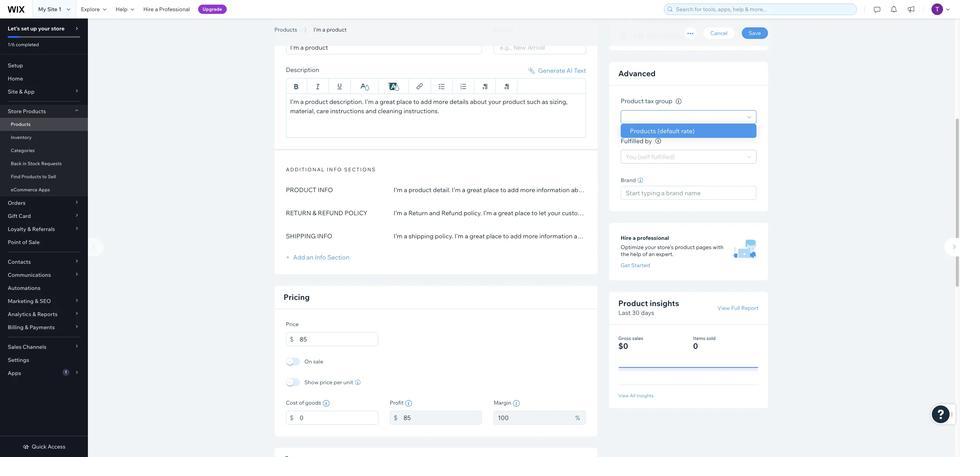 Task type: vqa. For each thing, say whether or not it's contained in the screenshot.
second Google from the bottom of the Sidebar element
no



Task type: locate. For each thing, give the bounding box(es) containing it.
settings
[[8, 357, 29, 364]]

back in stock requests link
[[0, 157, 88, 170]]

0 horizontal spatial site
[[8, 88, 18, 95]]

1 vertical spatial view
[[619, 393, 629, 399]]

point of sale link
[[0, 236, 88, 249]]

billing & payments button
[[0, 321, 88, 334]]

product inside optimize your store's product pages with the help of an expert.
[[675, 244, 695, 251]]

sizing,
[[550, 98, 568, 105]]

0 horizontal spatial hire
[[143, 6, 154, 13]]

your inside sidebar element
[[38, 25, 50, 32]]

0 vertical spatial info tooltip image
[[655, 139, 661, 144]]

let's
[[8, 25, 20, 32]]

to inside i'm a product description. i'm a great place to add more details about your product such as sizing, material, care instructions and cleaning instructions.
[[413, 98, 419, 105]]

& inside dropdown button
[[25, 324, 28, 331]]

hire inside hire a professional link
[[143, 6, 154, 13]]

orders
[[8, 200, 26, 207]]

& left the reports
[[33, 311, 36, 318]]

site down home
[[8, 88, 18, 95]]

1 vertical spatial site
[[8, 88, 18, 95]]

1 vertical spatial info
[[317, 232, 332, 240]]

view inside view all insights link
[[619, 393, 629, 399]]

your right up
[[38, 25, 50, 32]]

1 vertical spatial info tooltip image
[[405, 400, 412, 407]]

& for marketing
[[35, 298, 38, 305]]

place
[[397, 98, 412, 105]]

view left all on the bottom right of page
[[619, 393, 629, 399]]

cancel button
[[704, 27, 735, 39]]

1 vertical spatial to
[[42, 174, 47, 180]]

and
[[366, 107, 377, 115]]

app
[[24, 88, 35, 95]]

an left expert.
[[649, 251, 655, 258]]

apps down find products to sell link
[[38, 187, 50, 193]]

access
[[48, 444, 65, 451]]

0 horizontal spatial to
[[42, 174, 47, 180]]

info tooltip image
[[655, 139, 661, 144], [405, 400, 412, 407]]

referrals
[[32, 226, 55, 233]]

0 vertical spatial hire
[[143, 6, 154, 13]]

quick
[[32, 444, 47, 451]]

products
[[274, 26, 297, 33], [23, 108, 46, 115], [11, 121, 31, 127], [630, 127, 656, 135], [21, 174, 41, 180]]

info down the "additional info sections"
[[318, 186, 333, 194]]

gross
[[619, 336, 631, 342]]

info tooltip image for profit
[[405, 400, 412, 407]]

info up add an info section
[[317, 232, 332, 240]]

1
[[59, 6, 61, 13], [65, 370, 67, 375]]

a
[[155, 6, 158, 13], [297, 17, 305, 34], [322, 26, 325, 33], [300, 98, 304, 105], [375, 98, 378, 105], [633, 235, 636, 242]]

site
[[47, 6, 57, 13], [8, 88, 18, 95]]

1 horizontal spatial your
[[488, 98, 501, 105]]

upgrade button
[[198, 5, 227, 14]]

0 vertical spatial of
[[22, 239, 27, 246]]

products inside popup button
[[23, 108, 46, 115]]

view all insights link
[[619, 393, 654, 400]]

1 vertical spatial apps
[[8, 370, 21, 377]]

1 horizontal spatial to
[[413, 98, 419, 105]]

0 horizontal spatial view
[[619, 393, 629, 399]]

about
[[470, 98, 487, 105]]

product left tax
[[621, 97, 644, 105]]

of for sale
[[22, 239, 27, 246]]

0 horizontal spatial 1
[[59, 6, 61, 13]]

analytics & reports button
[[0, 308, 88, 321]]

instructions
[[330, 107, 364, 115]]

0 vertical spatial 1
[[59, 6, 61, 13]]

marketing
[[8, 298, 34, 305]]

1 horizontal spatial seo
[[646, 32, 659, 40]]

1 vertical spatial your
[[488, 98, 501, 105]]

& inside popup button
[[19, 88, 23, 95]]

info tooltip image right by
[[655, 139, 661, 144]]

automations link
[[0, 282, 88, 295]]

1 vertical spatial of
[[643, 251, 648, 258]]

info tooltip image right goods
[[323, 400, 330, 407]]

& for billing
[[25, 324, 28, 331]]

& right return on the top left
[[313, 209, 317, 217]]

2 vertical spatial of
[[299, 400, 304, 407]]

$ down price
[[290, 336, 294, 343]]

1 horizontal spatial products link
[[271, 26, 301, 34]]

1 vertical spatial 1
[[65, 370, 67, 375]]

1 horizontal spatial apps
[[38, 187, 50, 193]]

1 horizontal spatial site
[[47, 6, 57, 13]]

1 horizontal spatial hire
[[621, 235, 632, 242]]

of inside optimize your store's product pages with the help of an expert.
[[643, 251, 648, 258]]

hire for hire a professional
[[143, 6, 154, 13]]

seo inside popup button
[[40, 298, 51, 305]]

refund
[[318, 209, 343, 217]]

hire right help button
[[143, 6, 154, 13]]

product inside button
[[671, 16, 694, 24]]

orders button
[[0, 197, 88, 210]]

hire
[[143, 6, 154, 13], [621, 235, 632, 242]]

point of sale
[[8, 239, 40, 246]]

0 horizontal spatial apps
[[8, 370, 21, 377]]

0 vertical spatial site
[[47, 6, 57, 13]]

section
[[327, 254, 350, 261]]

$ down the profit
[[394, 414, 398, 422]]

1 inside sidebar element
[[65, 370, 67, 375]]

& up analytics & reports
[[35, 298, 38, 305]]

add an info section link
[[286, 254, 350, 261]]

sale
[[29, 239, 40, 246]]

1 horizontal spatial 1
[[65, 370, 67, 375]]

0 vertical spatial product
[[621, 97, 644, 105]]

view full report
[[718, 305, 759, 312]]

0 horizontal spatial your
[[38, 25, 50, 32]]

0 horizontal spatial info tooltip image
[[405, 400, 412, 407]]

an inside optimize your store's product pages with the help of an expert.
[[649, 251, 655, 258]]

1 right the my
[[59, 6, 61, 13]]

settings
[[660, 32, 683, 40]]

as
[[542, 98, 548, 105]]

your right about
[[488, 98, 501, 105]]

product up 30
[[619, 299, 648, 309]]

i'm
[[274, 17, 294, 34], [314, 26, 321, 33], [290, 98, 299, 105], [365, 98, 374, 105]]

ribbon
[[494, 26, 516, 34]]

seo settings image
[[621, 33, 629, 40]]

seo down automations link
[[40, 298, 51, 305]]

payments
[[30, 324, 55, 331]]

1 vertical spatial hire
[[621, 235, 632, 242]]

seo inside button
[[646, 32, 659, 40]]

Start typing a brand name field
[[624, 187, 754, 200]]

view left full
[[718, 305, 730, 312]]

0 vertical spatial apps
[[38, 187, 50, 193]]

profit
[[390, 400, 404, 407]]

info tooltip image right margin
[[513, 400, 520, 407]]

of for goods
[[299, 400, 304, 407]]

&
[[19, 88, 23, 95], [313, 209, 317, 217], [27, 226, 31, 233], [35, 298, 38, 305], [33, 311, 36, 318], [25, 324, 28, 331]]

back in stock requests
[[11, 161, 62, 167]]

None text field
[[300, 333, 378, 346], [494, 411, 572, 425], [300, 333, 378, 346], [494, 411, 572, 425]]

0 horizontal spatial info tooltip image
[[323, 400, 330, 407]]

policy
[[345, 209, 367, 217]]

None text field
[[300, 411, 378, 425], [404, 411, 482, 425], [300, 411, 378, 425], [404, 411, 482, 425]]

to
[[413, 98, 419, 105], [42, 174, 47, 180]]

0 vertical spatial view
[[718, 305, 730, 312]]

& left app
[[19, 88, 23, 95]]

view for view all insights
[[619, 393, 629, 399]]

& inside i'm a product form
[[313, 209, 317, 217]]

1 down settings link
[[65, 370, 67, 375]]

gift card
[[8, 213, 31, 220]]

2 horizontal spatial of
[[643, 251, 648, 258]]

info tooltip image right the profit
[[405, 400, 412, 407]]

expert.
[[656, 251, 674, 258]]

& right loyalty
[[27, 226, 31, 233]]

hire inside i'm a product form
[[621, 235, 632, 242]]

0 horizontal spatial seo
[[40, 298, 51, 305]]

my site 1
[[38, 6, 61, 13]]

info
[[327, 166, 342, 173]]

save
[[749, 30, 761, 37]]

to left add
[[413, 98, 419, 105]]

1 horizontal spatial info tooltip image
[[513, 400, 520, 407]]

hire up optimize
[[621, 235, 632, 242]]

apps down settings
[[8, 370, 21, 377]]

this
[[659, 16, 670, 24]]

of left the sale
[[22, 239, 27, 246]]

0 vertical spatial to
[[413, 98, 419, 105]]

add an info section
[[292, 254, 350, 261]]

of inside sidebar element
[[22, 239, 27, 246]]

site right the my
[[47, 6, 57, 13]]

shipping
[[286, 232, 316, 240]]

info tooltip image right group
[[676, 99, 682, 104]]

1 horizontal spatial of
[[299, 400, 304, 407]]

0 vertical spatial products link
[[271, 26, 301, 34]]

store products
[[8, 108, 46, 115]]

return & refund policy
[[286, 209, 367, 217]]

communications button
[[0, 269, 88, 282]]

sell
[[48, 174, 56, 180]]

find products to sell
[[11, 174, 56, 180]]

description
[[286, 66, 319, 73]]

0 vertical spatial info
[[318, 186, 333, 194]]

info tooltip image for cost of goods
[[323, 400, 330, 407]]

back
[[11, 161, 22, 167]]

2 vertical spatial your
[[645, 244, 656, 251]]

instructions.
[[404, 107, 439, 115]]

to left sell on the top of page
[[42, 174, 47, 180]]

sidebar element
[[0, 19, 88, 458]]

site & app button
[[0, 85, 88, 98]]

marketing & seo
[[8, 298, 51, 305]]

material,
[[290, 107, 315, 115]]

promote this product
[[633, 16, 694, 24]]

1 horizontal spatial an
[[649, 251, 655, 258]]

communications
[[8, 272, 51, 279]]

of right help
[[643, 251, 648, 258]]

0 vertical spatial seo
[[646, 32, 659, 40]]

professional
[[159, 6, 190, 13]]

of right cost
[[299, 400, 304, 407]]

seo right edit
[[646, 32, 659, 40]]

0 horizontal spatial products link
[[0, 118, 88, 131]]

get
[[621, 262, 630, 269]]

product inside product insights last 30 days
[[619, 299, 648, 309]]

1 vertical spatial product
[[619, 299, 648, 309]]

fulfilled
[[621, 137, 644, 145]]

edit seo settings
[[633, 32, 683, 40]]

Select box search field
[[626, 111, 747, 124]]

hire a professional link
[[139, 0, 195, 19]]

show
[[304, 379, 319, 386]]

0 horizontal spatial of
[[22, 239, 27, 246]]

your down professional
[[645, 244, 656, 251]]

2 horizontal spatial your
[[645, 244, 656, 251]]

a inside hire a professional link
[[155, 6, 158, 13]]

ecommerce
[[11, 187, 37, 193]]

price
[[320, 379, 332, 386]]

an left info
[[307, 254, 314, 261]]

1 vertical spatial seo
[[40, 298, 51, 305]]

items
[[693, 336, 706, 342]]

& right 'billing'
[[25, 324, 28, 331]]

info tooltip image
[[676, 99, 682, 104], [323, 400, 330, 407], [513, 400, 520, 407]]

0 vertical spatial your
[[38, 25, 50, 32]]

1 horizontal spatial view
[[718, 305, 730, 312]]

promote image
[[621, 17, 629, 24]]

1 horizontal spatial info tooltip image
[[655, 139, 661, 144]]

marketing & seo button
[[0, 295, 88, 308]]

add
[[293, 254, 305, 261]]

i'm a product description. i'm a great place to add more details about your product such as sizing, material, care instructions and cleaning instructions.
[[290, 98, 568, 115]]

& for loyalty
[[27, 226, 31, 233]]

product insights last 30 days
[[619, 299, 679, 317]]



Task type: describe. For each thing, give the bounding box(es) containing it.
margin
[[494, 400, 511, 407]]

description.
[[329, 98, 364, 105]]

show price per unit
[[304, 379, 353, 386]]

& for analytics
[[33, 311, 36, 318]]

(default
[[658, 127, 680, 135]]

%
[[575, 414, 580, 422]]

inventory
[[11, 135, 32, 140]]

started
[[631, 262, 650, 269]]

i'm a product form
[[84, 0, 960, 458]]

on sale
[[304, 358, 323, 365]]

store's
[[657, 244, 674, 251]]

Add a product name text field
[[286, 40, 482, 54]]

billing & payments
[[8, 324, 55, 331]]

0 horizontal spatial an
[[307, 254, 314, 261]]

cost
[[286, 400, 298, 407]]

ecommerce apps link
[[0, 184, 88, 197]]

additional
[[286, 166, 325, 173]]

contacts button
[[0, 256, 88, 269]]

info
[[315, 254, 326, 261]]

generate
[[538, 67, 565, 74]]

& for return
[[313, 209, 317, 217]]

1/6 completed
[[8, 42, 39, 47]]

setup link
[[0, 59, 88, 72]]

fulfilled by
[[621, 137, 652, 145]]

optimize
[[621, 244, 644, 251]]

& for site
[[19, 88, 23, 95]]

site inside popup button
[[8, 88, 18, 95]]

help
[[630, 251, 641, 258]]

save button
[[742, 27, 768, 39]]

1 vertical spatial products link
[[0, 118, 88, 131]]

ai
[[567, 67, 573, 74]]

info for shipping info
[[317, 232, 332, 240]]

gift
[[8, 213, 17, 220]]

info tooltip image for fulfilled by
[[655, 139, 661, 144]]

text
[[574, 67, 586, 74]]

automations
[[8, 285, 40, 292]]

name
[[286, 26, 303, 34]]

1/6
[[8, 42, 15, 47]]

sold
[[707, 336, 716, 342]]

product for tax
[[621, 97, 644, 105]]

pricing
[[284, 293, 310, 302]]

view for view full report
[[718, 305, 730, 312]]

false text field
[[286, 94, 586, 138]]

$ for %
[[394, 414, 398, 422]]

the
[[621, 251, 629, 258]]

your inside i'm a product description. i'm a great place to add more details about your product such as sizing, material, care instructions and cleaning instructions.
[[488, 98, 501, 105]]

hire a professional
[[621, 235, 669, 242]]

reports
[[37, 311, 58, 318]]

great
[[380, 98, 395, 105]]

generate ai text button
[[527, 66, 586, 75]]

$ for on sale
[[290, 336, 294, 343]]

product for insights
[[619, 299, 648, 309]]

2 horizontal spatial info tooltip image
[[676, 99, 682, 104]]

30
[[632, 309, 640, 317]]

hire for hire a professional
[[621, 235, 632, 242]]

product info
[[286, 186, 333, 194]]

edit seo settings button
[[621, 30, 683, 41]]

channels
[[23, 344, 46, 351]]

edit
[[633, 32, 645, 40]]

categories link
[[0, 144, 88, 157]]

categories
[[11, 148, 35, 153]]

find
[[11, 174, 20, 180]]

$ down cost
[[290, 414, 294, 422]]

sale
[[313, 358, 323, 365]]

requests
[[41, 161, 62, 167]]

tax
[[645, 97, 654, 105]]

insights
[[637, 393, 654, 399]]

hire a professional
[[143, 6, 190, 13]]

let's set up your store
[[8, 25, 65, 32]]

view full report link
[[718, 305, 759, 312]]

point
[[8, 239, 21, 246]]

help
[[116, 6, 128, 13]]

brand
[[621, 177, 636, 184]]

last
[[619, 309, 631, 317]]

generate ai text
[[538, 67, 586, 74]]

info tooltip image for margin
[[513, 400, 520, 407]]

on
[[304, 358, 312, 365]]

products (default rate)
[[630, 127, 695, 135]]

Select box search field
[[500, 41, 580, 54]]

unit
[[343, 379, 353, 386]]

to inside sidebar element
[[42, 174, 47, 180]]

you (self fulfilled)
[[626, 153, 675, 161]]

you
[[626, 153, 636, 161]]

setup
[[8, 62, 23, 69]]

get started link
[[621, 262, 650, 269]]

pages
[[696, 244, 712, 251]]

promote this product button
[[621, 15, 694, 26]]

find products to sell link
[[0, 170, 88, 184]]

promote
[[633, 16, 658, 24]]

goods
[[305, 400, 321, 407]]

sales
[[632, 336, 643, 342]]

info for product info
[[318, 186, 333, 194]]

Search for tools, apps, help & more... field
[[674, 4, 854, 15]]

loyalty
[[8, 226, 26, 233]]

set
[[21, 25, 29, 32]]

your inside optimize your store's product pages with the help of an expert.
[[645, 244, 656, 251]]



